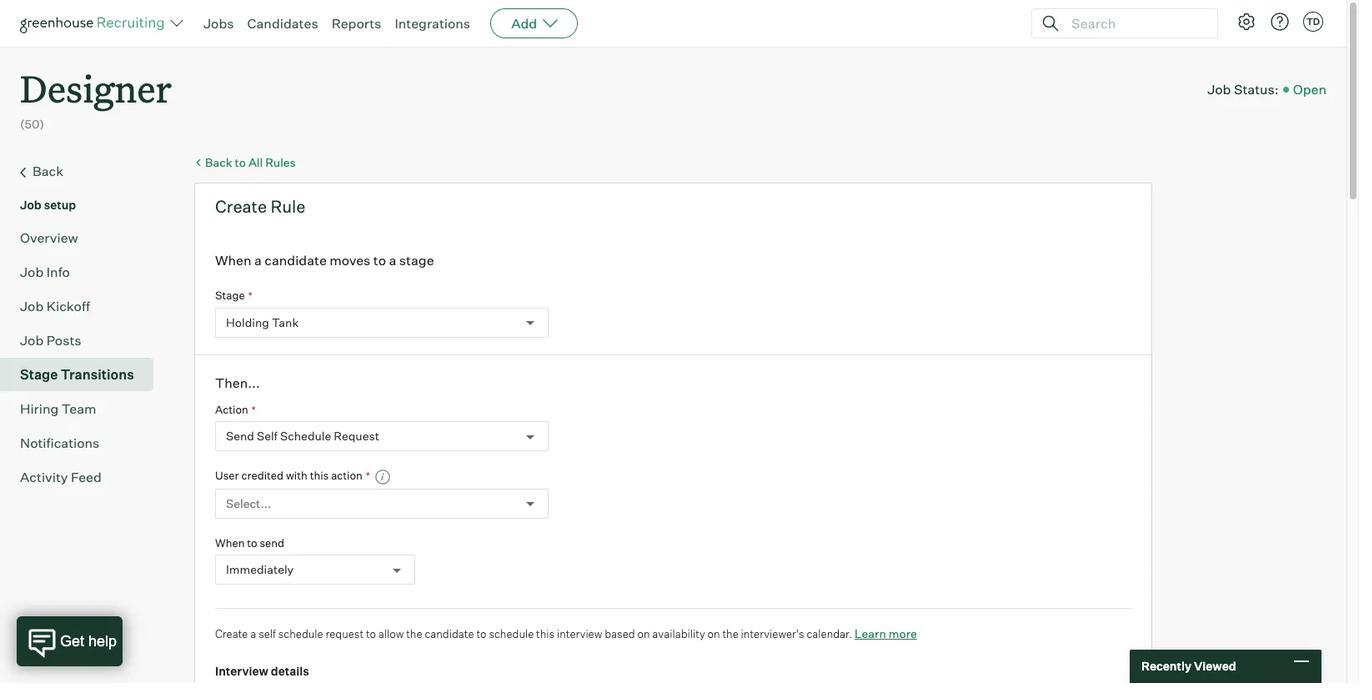 Task type: describe. For each thing, give the bounding box(es) containing it.
more
[[889, 627, 917, 641]]

back for back to all rules
[[205, 155, 232, 169]]

recently viewed
[[1142, 659, 1237, 673]]

based
[[605, 628, 635, 641]]

moves
[[330, 252, 371, 269]]

user
[[215, 469, 239, 482]]

Search text field
[[1068, 11, 1203, 35]]

when to send
[[215, 536, 285, 550]]

request
[[334, 429, 379, 443]]

reports
[[332, 15, 382, 32]]

create a self schedule request to allow the candidate to schedule this interview based on availability on the interviewer's calendar. learn more
[[215, 627, 917, 641]]

job status:
[[1208, 81, 1279, 97]]

create for create a self schedule request to allow the candidate to schedule this interview based on availability on the interviewer's calendar. learn more
[[215, 628, 248, 641]]

feed
[[71, 468, 102, 485]]

add
[[511, 15, 537, 32]]

back to all rules link
[[194, 154, 1153, 170]]

learn more link
[[855, 627, 917, 641]]

recently
[[1142, 659, 1192, 673]]

interviewer's
[[741, 628, 805, 641]]

posts
[[46, 332, 81, 348]]

reports link
[[332, 15, 382, 32]]

rule
[[271, 196, 306, 217]]

learn
[[855, 627, 887, 641]]

user credited with this action
[[215, 469, 363, 482]]

a left stage
[[389, 252, 397, 269]]

job posts link
[[20, 330, 147, 350]]

candidates
[[247, 15, 318, 32]]

1 on from the left
[[638, 628, 650, 641]]

calendar.
[[807, 628, 853, 641]]

configure image
[[1237, 12, 1257, 32]]

then...
[[215, 374, 260, 391]]

hiring
[[20, 400, 59, 417]]

job posts
[[20, 332, 81, 348]]

notifications link
[[20, 433, 147, 453]]

back for back
[[33, 162, 64, 179]]

2 schedule from the left
[[489, 628, 534, 641]]

rules
[[265, 155, 296, 169]]

candidate inside create a self schedule request to allow the candidate to schedule this interview based on availability on the interviewer's calendar. learn more
[[425, 628, 474, 641]]

job setup
[[20, 197, 76, 212]]

viewed
[[1194, 659, 1237, 673]]

designer link
[[20, 47, 172, 116]]

kickoff
[[46, 298, 90, 314]]

back link
[[20, 161, 147, 182]]

team
[[62, 400, 96, 417]]

holding tank
[[226, 315, 299, 329]]

when for when a candidate moves to a stage
[[215, 252, 252, 269]]

interview
[[557, 628, 603, 641]]

action
[[331, 469, 363, 482]]

send
[[226, 429, 254, 443]]

greenhouse recruiting image
[[20, 13, 170, 33]]

transitions
[[61, 366, 134, 383]]

job kickoff
[[20, 298, 90, 314]]

this inside create a self schedule request to allow the candidate to schedule this interview based on availability on the interviewer's calendar. learn more
[[536, 628, 555, 641]]

designer
[[20, 63, 172, 113]]

details
[[271, 664, 309, 678]]

allow
[[379, 628, 404, 641]]

action
[[215, 403, 248, 416]]

schedule
[[280, 429, 331, 443]]

td button
[[1300, 8, 1327, 35]]

credited
[[241, 469, 284, 482]]

when a candidate moves to a stage
[[215, 252, 434, 269]]



Task type: vqa. For each thing, say whether or not it's contained in the screenshot.
the Add to the middle
no



Task type: locate. For each thing, give the bounding box(es) containing it.
job info
[[20, 263, 70, 280]]

0 vertical spatial create
[[215, 196, 267, 217]]

request
[[326, 628, 364, 641]]

1 vertical spatial candidate
[[425, 628, 474, 641]]

info
[[46, 263, 70, 280]]

a for moves
[[254, 252, 262, 269]]

designer (50)
[[20, 63, 172, 131]]

status:
[[1234, 81, 1279, 97]]

(50)
[[20, 117, 44, 131]]

self
[[259, 628, 276, 641]]

0 vertical spatial this
[[310, 469, 329, 482]]

0 horizontal spatial the
[[406, 628, 423, 641]]

on right based
[[638, 628, 650, 641]]

tank
[[272, 315, 299, 329]]

job left info in the left of the page
[[20, 263, 44, 280]]

stage for stage transitions
[[20, 366, 58, 383]]

stage
[[399, 252, 434, 269]]

job for job kickoff
[[20, 298, 44, 314]]

0 horizontal spatial this
[[310, 469, 329, 482]]

1 create from the top
[[215, 196, 267, 217]]

open
[[1293, 81, 1327, 97]]

create left self
[[215, 628, 248, 641]]

with
[[286, 469, 308, 482]]

1 vertical spatial create
[[215, 628, 248, 641]]

hiring team
[[20, 400, 96, 417]]

on
[[638, 628, 650, 641], [708, 628, 720, 641]]

immediately
[[226, 563, 294, 577]]

1 vertical spatial when
[[215, 536, 245, 550]]

2 when from the top
[[215, 536, 245, 550]]

back left all
[[205, 155, 232, 169]]

to
[[235, 155, 246, 169], [374, 252, 386, 269], [247, 536, 257, 550], [366, 628, 376, 641], [477, 628, 487, 641]]

create rule
[[215, 196, 306, 217]]

create down back to all rules
[[215, 196, 267, 217]]

a for schedule
[[250, 628, 256, 641]]

this right with
[[310, 469, 329, 482]]

overview
[[20, 229, 78, 246]]

interview details
[[215, 664, 309, 678]]

job for job posts
[[20, 332, 44, 348]]

0 horizontal spatial on
[[638, 628, 650, 641]]

schedule
[[278, 628, 323, 641], [489, 628, 534, 641]]

stage transitions link
[[20, 364, 147, 384]]

the
[[406, 628, 423, 641], [723, 628, 739, 641]]

1 when from the top
[[215, 252, 252, 269]]

the left interviewer's
[[723, 628, 739, 641]]

job info link
[[20, 262, 147, 282]]

send
[[260, 536, 285, 550]]

stage up holding
[[215, 289, 245, 302]]

activity feed link
[[20, 467, 147, 487]]

candidate right allow
[[425, 628, 474, 641]]

job left "setup" at the top of page
[[20, 197, 41, 212]]

hiring team link
[[20, 398, 147, 418]]

back inside back to all rules link
[[205, 155, 232, 169]]

2 create from the top
[[215, 628, 248, 641]]

a inside create a self schedule request to allow the candidate to schedule this interview based on availability on the interviewer's calendar. learn more
[[250, 628, 256, 641]]

integrations link
[[395, 15, 471, 32]]

when
[[215, 252, 252, 269], [215, 536, 245, 550]]

self
[[257, 429, 278, 443]]

back to all rules
[[205, 155, 296, 169]]

integrations
[[395, 15, 471, 32]]

td button
[[1304, 12, 1324, 32]]

holding
[[226, 315, 269, 329]]

td
[[1307, 16, 1321, 28]]

send self schedule request
[[226, 429, 379, 443]]

the right allow
[[406, 628, 423, 641]]

1 horizontal spatial schedule
[[489, 628, 534, 641]]

candidate
[[265, 252, 327, 269], [425, 628, 474, 641]]

overview link
[[20, 227, 147, 247]]

back
[[205, 155, 232, 169], [33, 162, 64, 179]]

a down 'create rule'
[[254, 252, 262, 269]]

setup
[[44, 197, 76, 212]]

add button
[[491, 8, 578, 38]]

job
[[1208, 81, 1232, 97], [20, 197, 41, 212], [20, 263, 44, 280], [20, 298, 44, 314], [20, 332, 44, 348]]

0 horizontal spatial back
[[33, 162, 64, 179]]

notifications
[[20, 434, 100, 451]]

1 horizontal spatial stage
[[215, 289, 245, 302]]

job for job setup
[[20, 197, 41, 212]]

stage for stage
[[215, 289, 245, 302]]

0 vertical spatial stage
[[215, 289, 245, 302]]

candidates link
[[247, 15, 318, 32]]

0 vertical spatial candidate
[[265, 252, 327, 269]]

job left status:
[[1208, 81, 1232, 97]]

2 the from the left
[[723, 628, 739, 641]]

interview
[[215, 664, 269, 678]]

1 schedule from the left
[[278, 628, 323, 641]]

1 horizontal spatial on
[[708, 628, 720, 641]]

0 horizontal spatial schedule
[[278, 628, 323, 641]]

stage
[[215, 289, 245, 302], [20, 366, 58, 383]]

0 horizontal spatial candidate
[[265, 252, 327, 269]]

stage transitions
[[20, 366, 134, 383]]

all
[[248, 155, 263, 169]]

schedule left interview
[[489, 628, 534, 641]]

job left posts in the left of the page
[[20, 332, 44, 348]]

1 horizontal spatial this
[[536, 628, 555, 641]]

when down 'create rule'
[[215, 252, 252, 269]]

jobs link
[[204, 15, 234, 32]]

2 on from the left
[[708, 628, 720, 641]]

when for when to send
[[215, 536, 245, 550]]

1 horizontal spatial the
[[723, 628, 739, 641]]

1 the from the left
[[406, 628, 423, 641]]

this left interview
[[536, 628, 555, 641]]

the candidate's activity feed will log that this user triggered the action, even if the email is sent from a global email address. element
[[370, 468, 391, 485]]

activity
[[20, 468, 68, 485]]

schedule right self
[[278, 628, 323, 641]]

back inside back link
[[33, 162, 64, 179]]

back up job setup
[[33, 162, 64, 179]]

a
[[254, 252, 262, 269], [389, 252, 397, 269], [250, 628, 256, 641]]

job for job status:
[[1208, 81, 1232, 97]]

jobs
[[204, 15, 234, 32]]

this
[[310, 469, 329, 482], [536, 628, 555, 641]]

1 horizontal spatial back
[[205, 155, 232, 169]]

1 horizontal spatial candidate
[[425, 628, 474, 641]]

when up immediately
[[215, 536, 245, 550]]

availability
[[653, 628, 705, 641]]

select...
[[226, 496, 271, 511]]

activity feed
[[20, 468, 102, 485]]

1 vertical spatial stage
[[20, 366, 58, 383]]

job kickoff link
[[20, 296, 147, 316]]

1 vertical spatial this
[[536, 628, 555, 641]]

a left self
[[250, 628, 256, 641]]

create inside create a self schedule request to allow the candidate to schedule this interview based on availability on the interviewer's calendar. learn more
[[215, 628, 248, 641]]

0 vertical spatial when
[[215, 252, 252, 269]]

on right availability
[[708, 628, 720, 641]]

candidate down rule
[[265, 252, 327, 269]]

the candidate's activity feed will log that this user triggered the action, even if the email is sent from a global email address. image
[[374, 469, 391, 485]]

create for create rule
[[215, 196, 267, 217]]

0 horizontal spatial stage
[[20, 366, 58, 383]]

create
[[215, 196, 267, 217], [215, 628, 248, 641]]

stage up hiring
[[20, 366, 58, 383]]

job for job info
[[20, 263, 44, 280]]

job left kickoff
[[20, 298, 44, 314]]



